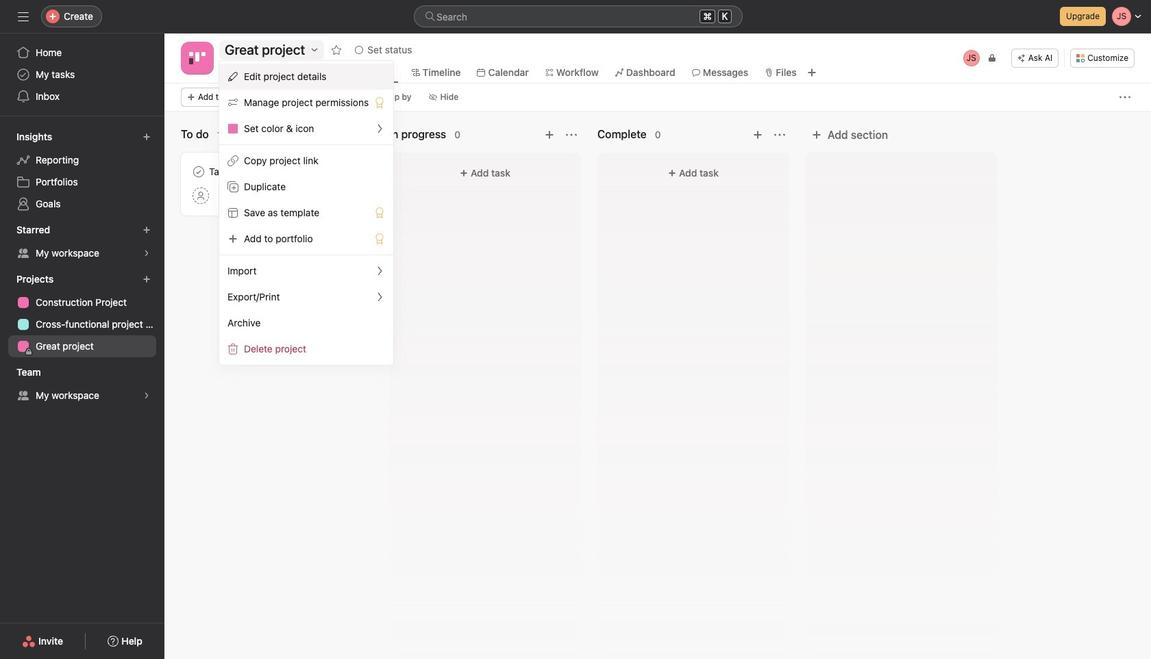 Task type: locate. For each thing, give the bounding box(es) containing it.
Search tasks, projects, and more text field
[[414, 5, 743, 27]]

menu item
[[219, 64, 394, 90]]

1 add task image from the left
[[544, 130, 555, 140]]

0 horizontal spatial more section actions image
[[566, 130, 577, 140]]

new project or portfolio image
[[143, 275, 151, 284]]

add tab image
[[806, 67, 817, 78]]

2 more section actions image from the left
[[774, 130, 785, 140]]

hide sidebar image
[[18, 11, 29, 22]]

new insights image
[[143, 133, 151, 141]]

1 horizontal spatial add task image
[[752, 130, 763, 140]]

1 horizontal spatial more section actions image
[[774, 130, 785, 140]]

0 horizontal spatial add task image
[[544, 130, 555, 140]]

insights element
[[0, 125, 164, 218]]

2 add task image from the left
[[752, 130, 763, 140]]

None field
[[414, 5, 743, 27]]

more section actions image for first add task image from the right
[[774, 130, 785, 140]]

add task image
[[544, 130, 555, 140], [752, 130, 763, 140]]

1 more section actions image from the left
[[566, 130, 577, 140]]

more section actions image
[[566, 130, 577, 140], [774, 130, 785, 140]]



Task type: vqa. For each thing, say whether or not it's contained in the screenshot.
Collapse list for this section: Recent portfolios image
no



Task type: describe. For each thing, give the bounding box(es) containing it.
more section actions image for 2nd add task image from right
[[566, 130, 577, 140]]

projects element
[[0, 267, 164, 360]]

see details, my workspace image
[[143, 392, 151, 400]]

see details, my workspace image
[[143, 249, 151, 258]]

teams element
[[0, 360, 164, 410]]

board image
[[189, 50, 206, 66]]

add items to starred image
[[143, 226, 151, 234]]

more actions image
[[1120, 92, 1131, 103]]

Mark complete checkbox
[[191, 164, 207, 180]]

add to starred image
[[331, 45, 342, 56]]

global element
[[0, 34, 164, 116]]

starred element
[[0, 218, 164, 267]]

mark complete image
[[191, 164, 207, 180]]



